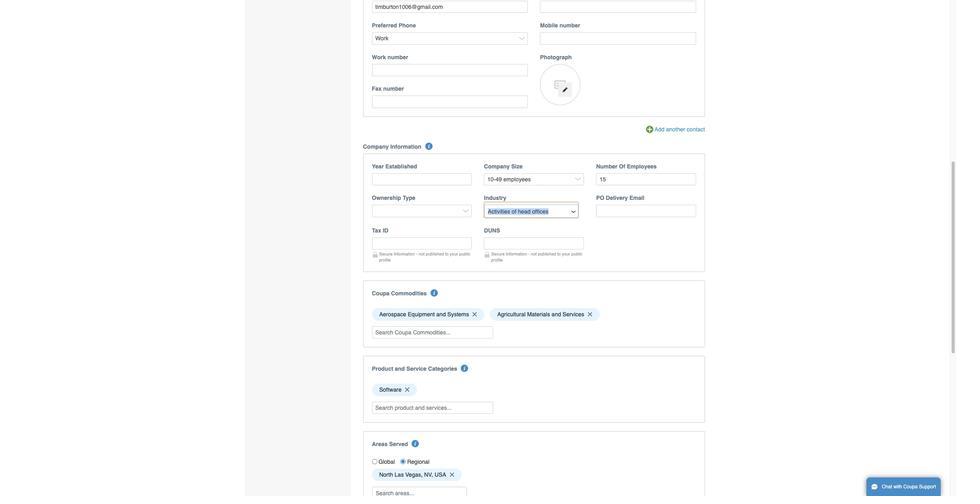 Task type: describe. For each thing, give the bounding box(es) containing it.
not for duns
[[531, 252, 537, 257]]

secure for tax id
[[379, 252, 393, 257]]

vegas,
[[405, 472, 423, 479]]

not for tax id
[[419, 252, 425, 257]]

Mobile number text field
[[540, 32, 696, 45]]

nv,
[[424, 472, 433, 479]]

duns
[[484, 228, 500, 234]]

change image image
[[562, 87, 568, 93]]

work
[[372, 54, 386, 61]]

additional information image for product and service categories
[[461, 365, 469, 373]]

po
[[596, 195, 605, 202]]

to for tax id
[[445, 252, 449, 257]]

number for fax number
[[383, 86, 404, 92]]

additional information image for areas served
[[412, 441, 419, 448]]

preferred
[[372, 22, 397, 29]]

areas
[[372, 442, 388, 448]]

fax number
[[372, 86, 404, 92]]

north las vegas, nv, usa
[[379, 472, 446, 479]]

information for duns
[[506, 252, 527, 257]]

support
[[919, 485, 936, 491]]

selected areas list box
[[369, 467, 699, 484]]

and for materials
[[552, 312, 561, 318]]

Search areas... text field
[[373, 488, 466, 497]]

delivery
[[606, 195, 628, 202]]

chat
[[882, 485, 892, 491]]

Number Of Employees text field
[[596, 174, 696, 186]]

commodities
[[391, 291, 427, 297]]

secure information - not published to your public profile for duns
[[491, 252, 583, 263]]

PO Delivery Email text field
[[596, 205, 696, 218]]

number
[[596, 163, 618, 170]]

additional information image for coupa commodities
[[431, 290, 438, 297]]

DUNS text field
[[484, 238, 584, 250]]

agricultural materials and services
[[497, 312, 585, 318]]

product and service categories
[[372, 366, 457, 373]]

categories
[[428, 366, 457, 373]]

of
[[619, 163, 626, 170]]

company for company information
[[363, 144, 389, 150]]

email
[[630, 195, 645, 202]]

- for duns
[[528, 252, 530, 257]]

served
[[389, 442, 408, 448]]

services
[[563, 312, 585, 318]]

phone
[[399, 22, 416, 29]]

and for equipment
[[437, 312, 446, 318]]

add another contact button
[[646, 126, 705, 134]]

size
[[512, 163, 523, 170]]

to for duns
[[557, 252, 561, 257]]

photograph image
[[540, 64, 581, 105]]

with
[[894, 485, 902, 491]]

selected list box for product and service categories
[[369, 382, 699, 399]]

mobile
[[540, 22, 558, 29]]

Search Coupa Commodities... field
[[372, 327, 493, 339]]

preferred phone
[[372, 22, 416, 29]]

- for tax id
[[416, 252, 418, 257]]

agricultural
[[497, 312, 526, 318]]

your for duns
[[562, 252, 570, 257]]



Task type: vqa. For each thing, say whether or not it's contained in the screenshot.
the share
no



Task type: locate. For each thing, give the bounding box(es) containing it.
profile
[[379, 258, 391, 263], [491, 258, 503, 263]]

coupa inside chat with coupa support button
[[904, 485, 918, 491]]

1 secure from the left
[[379, 252, 393, 257]]

chat with coupa support button
[[867, 478, 941, 497]]

secure down id
[[379, 252, 393, 257]]

materials
[[527, 312, 550, 318]]

1 secure information - not published to your public profile from the left
[[379, 252, 471, 263]]

secure
[[379, 252, 393, 257], [491, 252, 505, 257]]

id
[[383, 228, 389, 234]]

profile for tax id
[[379, 258, 391, 263]]

photograph
[[540, 54, 572, 61]]

public for duns
[[572, 252, 583, 257]]

0 vertical spatial selected list box
[[369, 307, 699, 323]]

0 vertical spatial additional information image
[[431, 290, 438, 297]]

2 public from the left
[[572, 252, 583, 257]]

1 - from the left
[[416, 252, 418, 257]]

another
[[666, 126, 686, 133]]

1 horizontal spatial profile
[[491, 258, 503, 263]]

1 horizontal spatial secure information - not published to your public profile
[[491, 252, 583, 263]]

not down duns text box
[[531, 252, 537, 257]]

selected list box for coupa commodities
[[369, 307, 699, 323]]

2 published from the left
[[538, 252, 556, 257]]

not
[[419, 252, 425, 257], [531, 252, 537, 257]]

additional information image
[[431, 290, 438, 297], [412, 441, 419, 448]]

profile for duns
[[491, 258, 503, 263]]

1 horizontal spatial additional information image
[[431, 290, 438, 297]]

and left service
[[395, 366, 405, 373]]

established
[[386, 163, 417, 170]]

number right work
[[388, 54, 408, 61]]

0 horizontal spatial your
[[450, 252, 458, 257]]

not down tax id 'text box'
[[419, 252, 425, 257]]

secure information - not published to your public profile for tax id
[[379, 252, 471, 263]]

industry
[[484, 195, 507, 202]]

public for tax id
[[459, 252, 471, 257]]

1 horizontal spatial -
[[528, 252, 530, 257]]

number for mobile number
[[560, 22, 580, 29]]

number right mobile
[[560, 22, 580, 29]]

1 horizontal spatial public
[[572, 252, 583, 257]]

0 vertical spatial company
[[363, 144, 389, 150]]

your down duns text box
[[562, 252, 570, 257]]

2 not from the left
[[531, 252, 537, 257]]

equipment
[[408, 312, 435, 318]]

company
[[363, 144, 389, 150], [484, 163, 510, 170]]

2 - from the left
[[528, 252, 530, 257]]

0 horizontal spatial not
[[419, 252, 425, 257]]

Fax number text field
[[372, 96, 528, 108]]

tax id
[[372, 228, 389, 234]]

1 your from the left
[[450, 252, 458, 257]]

None text field
[[372, 1, 528, 13]]

published
[[426, 252, 444, 257], [538, 252, 556, 257]]

1 horizontal spatial company
[[484, 163, 510, 170]]

mobile number
[[540, 22, 580, 29]]

0 horizontal spatial coupa
[[372, 291, 390, 297]]

additional information image for company information
[[425, 143, 433, 150]]

additional information image up year established text field
[[425, 143, 433, 150]]

1 horizontal spatial and
[[437, 312, 446, 318]]

service
[[407, 366, 427, 373]]

your down tax id 'text box'
[[450, 252, 458, 257]]

0 horizontal spatial published
[[426, 252, 444, 257]]

north las vegas, nv, usa option
[[372, 469, 462, 482]]

2 your from the left
[[562, 252, 570, 257]]

0 horizontal spatial additional information image
[[425, 143, 433, 150]]

additional information image
[[425, 143, 433, 150], [461, 365, 469, 373]]

2 horizontal spatial and
[[552, 312, 561, 318]]

add
[[655, 126, 665, 133]]

company for company size
[[484, 163, 510, 170]]

chat with coupa support
[[882, 485, 936, 491]]

0 horizontal spatial -
[[416, 252, 418, 257]]

number right the fax
[[383, 86, 404, 92]]

Work number text field
[[372, 64, 528, 76]]

company information
[[363, 144, 422, 150]]

employees
[[627, 163, 657, 170]]

0 horizontal spatial and
[[395, 366, 405, 373]]

to
[[445, 252, 449, 257], [557, 252, 561, 257]]

published for tax id
[[426, 252, 444, 257]]

- down duns text box
[[528, 252, 530, 257]]

information
[[390, 144, 422, 150], [394, 252, 415, 257], [506, 252, 527, 257]]

1 horizontal spatial not
[[531, 252, 537, 257]]

public
[[459, 252, 471, 257], [572, 252, 583, 257]]

1 horizontal spatial secure
[[491, 252, 505, 257]]

Role text field
[[540, 1, 696, 13]]

aerospace equipment and systems option
[[372, 309, 485, 321]]

ownership
[[372, 195, 401, 202]]

0 horizontal spatial secure
[[379, 252, 393, 257]]

published down duns text box
[[538, 252, 556, 257]]

aerospace
[[379, 312, 406, 318]]

1 horizontal spatial your
[[562, 252, 570, 257]]

1 vertical spatial additional information image
[[412, 441, 419, 448]]

1 profile from the left
[[379, 258, 391, 263]]

2 selected list box from the top
[[369, 382, 699, 399]]

0 vertical spatial coupa
[[372, 291, 390, 297]]

selected list box containing aerospace equipment and systems
[[369, 307, 699, 323]]

-
[[416, 252, 418, 257], [528, 252, 530, 257]]

fax
[[372, 86, 382, 92]]

2 to from the left
[[557, 252, 561, 257]]

contact
[[687, 126, 705, 133]]

1 vertical spatial number
[[388, 54, 408, 61]]

to down tax id 'text box'
[[445, 252, 449, 257]]

number
[[560, 22, 580, 29], [388, 54, 408, 61], [383, 86, 404, 92]]

0 horizontal spatial public
[[459, 252, 471, 257]]

software option
[[372, 384, 417, 397]]

your for tax id
[[450, 252, 458, 257]]

1 selected list box from the top
[[369, 307, 699, 323]]

coupa commodities
[[372, 291, 427, 297]]

po delivery email
[[596, 195, 645, 202]]

secure down duns
[[491, 252, 505, 257]]

year established
[[372, 163, 417, 170]]

1 published from the left
[[426, 252, 444, 257]]

information up established
[[390, 144, 422, 150]]

coupa up aerospace
[[372, 291, 390, 297]]

and inside "option"
[[437, 312, 446, 318]]

profile down id
[[379, 258, 391, 263]]

north
[[379, 472, 393, 479]]

company left size
[[484, 163, 510, 170]]

and left systems
[[437, 312, 446, 318]]

2 profile from the left
[[491, 258, 503, 263]]

1 vertical spatial company
[[484, 163, 510, 170]]

1 horizontal spatial additional information image
[[461, 365, 469, 373]]

systems
[[448, 312, 469, 318]]

to down duns text box
[[557, 252, 561, 257]]

number for work number
[[388, 54, 408, 61]]

Industry text field
[[485, 206, 578, 218]]

company size
[[484, 163, 523, 170]]

1 vertical spatial additional information image
[[461, 365, 469, 373]]

Search product and services... field
[[372, 402, 493, 415]]

None radio
[[372, 460, 377, 465], [401, 460, 406, 465], [372, 460, 377, 465], [401, 460, 406, 465]]

1 vertical spatial coupa
[[904, 485, 918, 491]]

secure for duns
[[491, 252, 505, 257]]

global
[[379, 459, 395, 466]]

published for duns
[[538, 252, 556, 257]]

0 vertical spatial additional information image
[[425, 143, 433, 150]]

number of employees
[[596, 163, 657, 170]]

selected list box
[[369, 307, 699, 323], [369, 382, 699, 399]]

and left services
[[552, 312, 561, 318]]

software
[[379, 387, 402, 394]]

secure information - not published to your public profile down tax id 'text box'
[[379, 252, 471, 263]]

secure information - not published to your public profile
[[379, 252, 471, 263], [491, 252, 583, 263]]

Tax ID text field
[[372, 238, 472, 250]]

2 secure information - not published to your public profile from the left
[[491, 252, 583, 263]]

type
[[403, 195, 416, 202]]

Year Established text field
[[372, 174, 472, 186]]

areas served
[[372, 442, 408, 448]]

information for tax id
[[394, 252, 415, 257]]

1 public from the left
[[459, 252, 471, 257]]

0 horizontal spatial profile
[[379, 258, 391, 263]]

ownership type
[[372, 195, 416, 202]]

las
[[395, 472, 404, 479]]

aerospace equipment and systems
[[379, 312, 469, 318]]

regional
[[407, 459, 430, 466]]

2 secure from the left
[[491, 252, 505, 257]]

published down tax id 'text box'
[[426, 252, 444, 257]]

1 not from the left
[[419, 252, 425, 257]]

information down duns text box
[[506, 252, 527, 257]]

1 horizontal spatial published
[[538, 252, 556, 257]]

and inside option
[[552, 312, 561, 318]]

coupa right the with
[[904, 485, 918, 491]]

year
[[372, 163, 384, 170]]

1 horizontal spatial coupa
[[904, 485, 918, 491]]

additional information image up aerospace equipment and systems "option"
[[431, 290, 438, 297]]

0 horizontal spatial additional information image
[[412, 441, 419, 448]]

profile down duns
[[491, 258, 503, 263]]

product
[[372, 366, 393, 373]]

1 vertical spatial selected list box
[[369, 382, 699, 399]]

company up year
[[363, 144, 389, 150]]

additional information image right categories
[[461, 365, 469, 373]]

tax
[[372, 228, 381, 234]]

your
[[450, 252, 458, 257], [562, 252, 570, 257]]

- down tax id 'text box'
[[416, 252, 418, 257]]

1 horizontal spatial to
[[557, 252, 561, 257]]

0 horizontal spatial to
[[445, 252, 449, 257]]

0 vertical spatial number
[[560, 22, 580, 29]]

information down tax id 'text box'
[[394, 252, 415, 257]]

coupa
[[372, 291, 390, 297], [904, 485, 918, 491]]

agricultural materials and services option
[[490, 309, 600, 321]]

secure information - not published to your public profile down duns text box
[[491, 252, 583, 263]]

and
[[437, 312, 446, 318], [552, 312, 561, 318], [395, 366, 405, 373]]

2 vertical spatial number
[[383, 86, 404, 92]]

0 horizontal spatial company
[[363, 144, 389, 150]]

selected list box containing software
[[369, 382, 699, 399]]

work number
[[372, 54, 408, 61]]

usa
[[435, 472, 446, 479]]

add another contact
[[655, 126, 705, 133]]

1 to from the left
[[445, 252, 449, 257]]

0 horizontal spatial secure information - not published to your public profile
[[379, 252, 471, 263]]

additional information image right the served
[[412, 441, 419, 448]]



